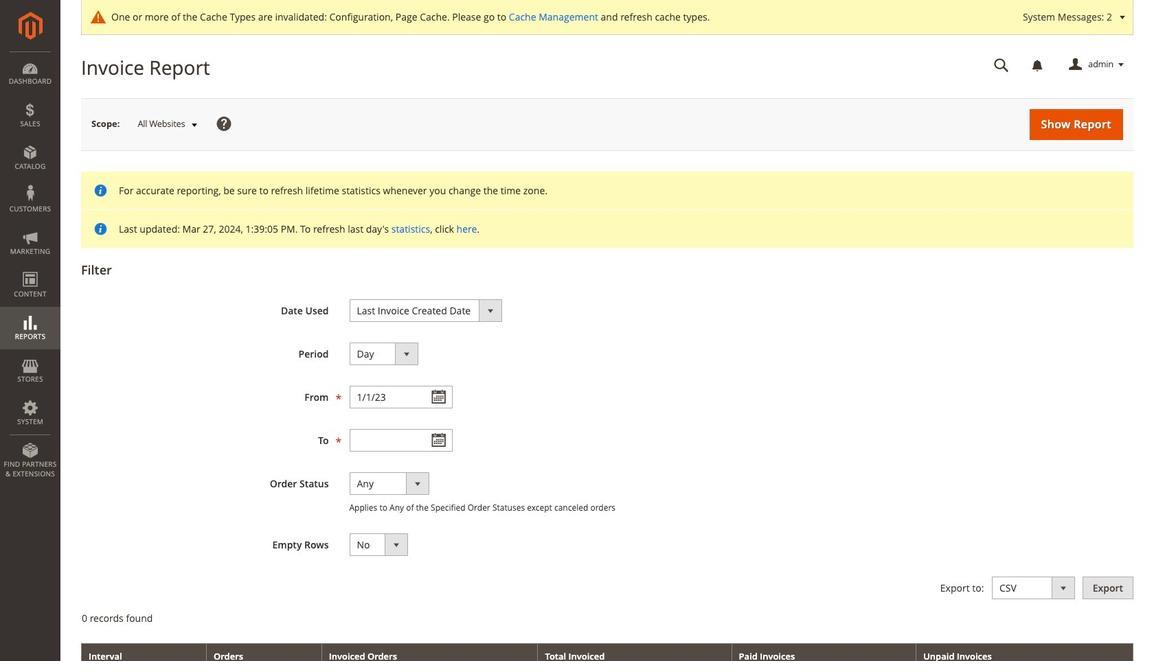 Task type: locate. For each thing, give the bounding box(es) containing it.
None text field
[[985, 53, 1019, 77]]

menu bar
[[0, 52, 60, 486]]

None text field
[[350, 386, 453, 409], [350, 430, 453, 452], [350, 386, 453, 409], [350, 430, 453, 452]]



Task type: describe. For each thing, give the bounding box(es) containing it.
magento admin panel image
[[18, 12, 42, 40]]



Task type: vqa. For each thing, say whether or not it's contained in the screenshot.
Magento Admin Panel IMAGE
yes



